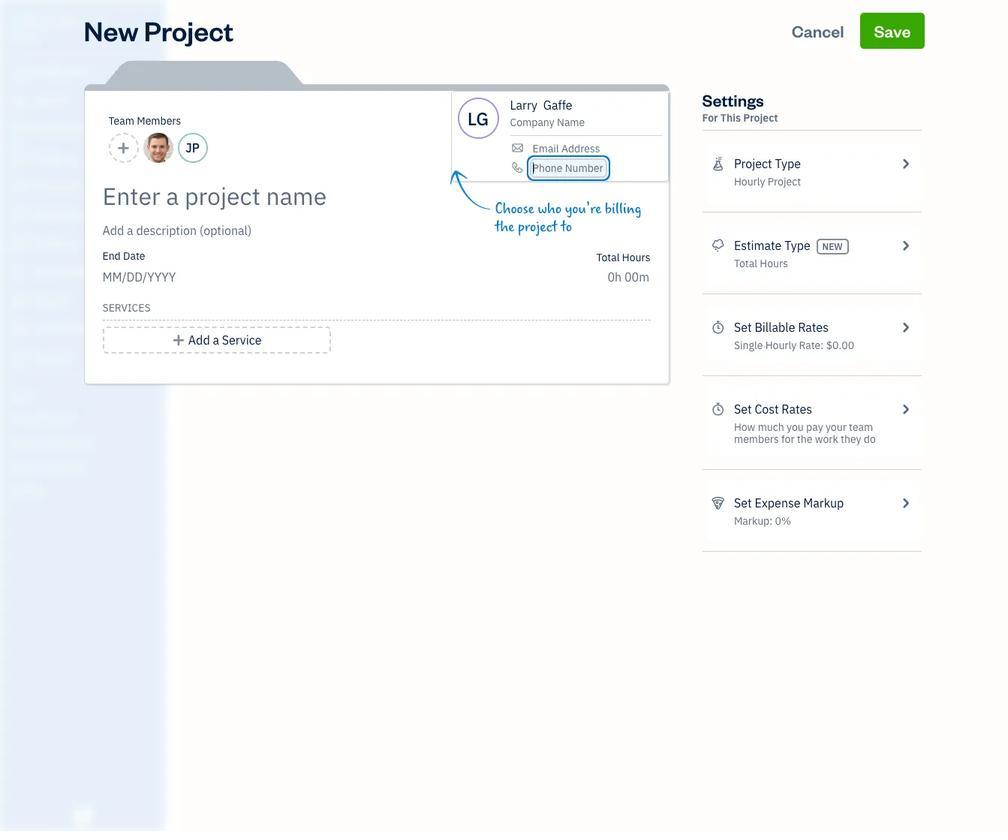 Task type: vqa. For each thing, say whether or not it's contained in the screenshot.
To... at the right top of page
no



Task type: describe. For each thing, give the bounding box(es) containing it.
chevronright image for estimate type
[[899, 237, 913, 255]]

team members
[[109, 114, 181, 128]]

add team member image
[[117, 139, 130, 157]]

Project Name text field
[[103, 181, 516, 211]]

money image
[[10, 294, 28, 309]]

Project Description text field
[[103, 222, 516, 240]]

dashboard image
[[10, 65, 28, 80]]

how much you pay your team members for the work they do
[[735, 421, 876, 446]]

new project
[[84, 13, 234, 48]]

set for set billable rates
[[735, 320, 752, 335]]

date
[[123, 249, 145, 263]]

items and services image
[[11, 437, 161, 449]]

estimate image
[[10, 122, 28, 137]]

members
[[735, 433, 780, 446]]

the inside "choose who you're billing the project to"
[[495, 219, 515, 236]]

they
[[841, 433, 862, 446]]

end date
[[103, 249, 145, 263]]

save button
[[861, 13, 925, 49]]

much
[[758, 421, 785, 434]]

1 horizontal spatial hours
[[760, 257, 789, 270]]

chart image
[[10, 322, 28, 337]]

owner
[[12, 30, 40, 41]]

cancel button
[[779, 13, 858, 49]]

team members image
[[11, 413, 161, 425]]

new
[[84, 13, 139, 48]]

End date in  format text field
[[103, 270, 285, 285]]

apps image
[[11, 389, 161, 401]]

set for set expense markup
[[735, 496, 752, 511]]

team
[[109, 114, 134, 128]]

bank connections image
[[11, 461, 161, 473]]

service
[[222, 333, 262, 348]]

timetracking image for set cost rates
[[712, 400, 726, 418]]

timer image
[[10, 265, 28, 280]]

cost
[[755, 402, 779, 417]]

cancel
[[792, 20, 845, 41]]

0 horizontal spatial total
[[597, 251, 620, 264]]

how
[[735, 421, 756, 434]]

projects image
[[712, 155, 726, 173]]

report image
[[10, 351, 28, 366]]

this
[[721, 111, 741, 125]]

rates for set cost rates
[[782, 402, 813, 417]]

chevronright image for project type
[[899, 155, 913, 173]]

project inside settings for this project
[[744, 111, 779, 125]]

rates for set billable rates
[[799, 320, 829, 335]]

turtle
[[12, 14, 55, 29]]

expenses image
[[712, 494, 726, 512]]

save
[[875, 20, 912, 41]]

plus image
[[172, 331, 186, 349]]

markup:
[[735, 515, 773, 528]]

turtle inc owner
[[12, 14, 79, 41]]

hourly project
[[735, 175, 802, 189]]

0%
[[776, 515, 792, 528]]

type for estimate type
[[785, 238, 811, 253]]

settings image
[[11, 485, 161, 497]]

set for set cost rates
[[735, 402, 752, 417]]

end
[[103, 249, 121, 263]]

expense image
[[10, 208, 28, 223]]

who
[[538, 201, 562, 218]]

single
[[735, 339, 763, 352]]

type for project type
[[776, 156, 801, 171]]

you
[[787, 421, 804, 434]]



Task type: locate. For each thing, give the bounding box(es) containing it.
for
[[703, 111, 719, 125]]

a
[[213, 333, 219, 348]]

markup: 0%
[[735, 515, 792, 528]]

hourly down project type
[[735, 175, 766, 189]]

choose
[[495, 201, 535, 218]]

chevronright image for set cost rates
[[899, 400, 913, 418]]

:
[[821, 339, 824, 352]]

new
[[823, 241, 843, 252]]

1 vertical spatial rates
[[782, 402, 813, 417]]

estimate type
[[735, 238, 811, 253]]

0 vertical spatial set
[[735, 320, 752, 335]]

Last Name text field
[[544, 98, 574, 113]]

First Name text field
[[510, 98, 538, 113]]

timetracking image for set billable rates
[[712, 318, 726, 337]]

0 vertical spatial type
[[776, 156, 801, 171]]

0 horizontal spatial the
[[495, 219, 515, 236]]

timetracking image
[[712, 318, 726, 337], [712, 400, 726, 418]]

1 vertical spatial the
[[798, 433, 813, 446]]

jp
[[186, 140, 200, 155]]

1 horizontal spatial total hours
[[735, 257, 789, 270]]

rate
[[800, 339, 821, 352]]

set cost rates
[[735, 402, 813, 417]]

hours
[[623, 251, 651, 264], [760, 257, 789, 270]]

set billable rates
[[735, 320, 829, 335]]

estimates image
[[712, 237, 726, 255]]

the down choose
[[495, 219, 515, 236]]

timetracking image left billable
[[712, 318, 726, 337]]

1 horizontal spatial total
[[735, 257, 758, 270]]

billable
[[755, 320, 796, 335]]

total hours up hourly budget text box
[[597, 251, 651, 264]]

services
[[103, 301, 151, 315]]

rates
[[799, 320, 829, 335], [782, 402, 813, 417]]

$0.00
[[827, 339, 855, 352]]

4 chevronright image from the top
[[899, 494, 913, 512]]

rates up rate
[[799, 320, 829, 335]]

1 vertical spatial hourly
[[766, 339, 797, 352]]

add
[[188, 333, 210, 348]]

invoice image
[[10, 151, 28, 166]]

Company Name text field
[[510, 116, 586, 129]]

1 vertical spatial timetracking image
[[712, 400, 726, 418]]

single hourly rate : $0.00
[[735, 339, 855, 352]]

envelope image
[[510, 142, 525, 154]]

project type
[[735, 156, 801, 171]]

markup
[[804, 496, 845, 511]]

the
[[495, 219, 515, 236], [798, 433, 813, 446]]

lg
[[468, 106, 489, 130]]

1 vertical spatial set
[[735, 402, 752, 417]]

billing
[[605, 201, 642, 218]]

inc
[[58, 14, 79, 29]]

total hours down estimate
[[735, 257, 789, 270]]

0 vertical spatial rates
[[799, 320, 829, 335]]

type left "new"
[[785, 238, 811, 253]]

client image
[[10, 94, 28, 109]]

2 vertical spatial set
[[735, 496, 752, 511]]

3 chevronright image from the top
[[899, 400, 913, 418]]

0 horizontal spatial hours
[[623, 251, 651, 264]]

total down estimate
[[735, 257, 758, 270]]

1 timetracking image from the top
[[712, 318, 726, 337]]

1 horizontal spatial the
[[798, 433, 813, 446]]

total up hourly budget text box
[[597, 251, 620, 264]]

Email Address text field
[[533, 142, 601, 155]]

hourly
[[735, 175, 766, 189], [766, 339, 797, 352]]

total hours
[[597, 251, 651, 264], [735, 257, 789, 270]]

add a service button
[[103, 327, 331, 354]]

freshbooks image
[[71, 808, 95, 826]]

settings for this project
[[703, 89, 779, 125]]

type
[[776, 156, 801, 171], [785, 238, 811, 253]]

project
[[144, 13, 234, 48], [744, 111, 779, 125], [735, 156, 773, 171], [768, 175, 802, 189]]

project image
[[10, 237, 28, 252]]

Phone Number text field
[[533, 162, 604, 175]]

rates up you
[[782, 402, 813, 417]]

expense
[[755, 496, 801, 511]]

0 vertical spatial the
[[495, 219, 515, 236]]

type up the hourly project
[[776, 156, 801, 171]]

1 chevronright image from the top
[[899, 155, 913, 173]]

0 horizontal spatial total hours
[[597, 251, 651, 264]]

2 timetracking image from the top
[[712, 400, 726, 418]]

1 vertical spatial type
[[785, 238, 811, 253]]

hours up hourly budget text box
[[623, 251, 651, 264]]

members
[[137, 114, 181, 128]]

Hourly Budget text field
[[608, 270, 651, 285]]

estimate
[[735, 238, 782, 253]]

pay
[[807, 421, 824, 434]]

settings
[[703, 89, 765, 110]]

2 set from the top
[[735, 402, 752, 417]]

project
[[518, 219, 558, 236]]

the right for
[[798, 433, 813, 446]]

hours down estimate type
[[760, 257, 789, 270]]

3 set from the top
[[735, 496, 752, 511]]

chevronright image for set expense markup
[[899, 494, 913, 512]]

set up single
[[735, 320, 752, 335]]

the inside how much you pay your team members for the work they do
[[798, 433, 813, 446]]

set up markup:
[[735, 496, 752, 511]]

do
[[864, 433, 876, 446]]

main element
[[0, 0, 203, 832]]

1 set from the top
[[735, 320, 752, 335]]

chevronright image
[[899, 318, 913, 337]]

you're
[[565, 201, 602, 218]]

chevronright image
[[899, 155, 913, 173], [899, 237, 913, 255], [899, 400, 913, 418], [899, 494, 913, 512]]

phone image
[[510, 162, 525, 174]]

timetracking image left cost
[[712, 400, 726, 418]]

hourly down set billable rates on the right of the page
[[766, 339, 797, 352]]

payment image
[[10, 180, 28, 195]]

set up "how"
[[735, 402, 752, 417]]

team
[[850, 421, 874, 434]]

set expense markup
[[735, 496, 845, 511]]

set
[[735, 320, 752, 335], [735, 402, 752, 417], [735, 496, 752, 511]]

2 chevronright image from the top
[[899, 237, 913, 255]]

to
[[561, 219, 573, 236]]

your
[[826, 421, 847, 434]]

0 vertical spatial hourly
[[735, 175, 766, 189]]

total
[[597, 251, 620, 264], [735, 257, 758, 270]]

choose who you're billing the project to
[[495, 201, 642, 236]]

add a service
[[188, 333, 262, 348]]

work
[[816, 433, 839, 446]]

for
[[782, 433, 795, 446]]

0 vertical spatial timetracking image
[[712, 318, 726, 337]]



